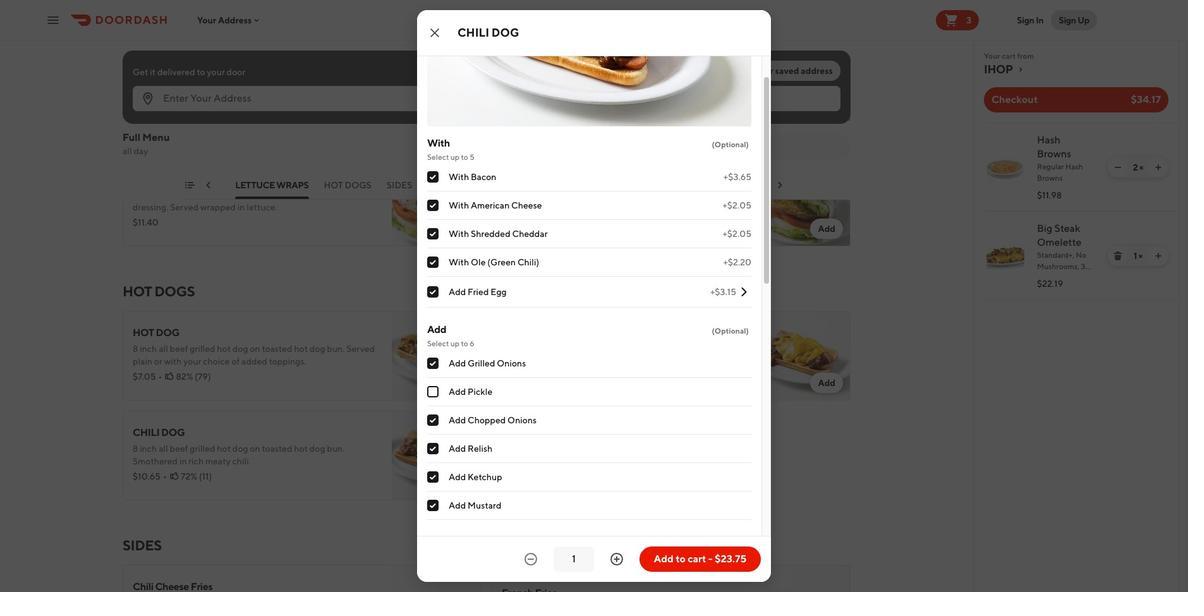 Task type: describe. For each thing, give the bounding box(es) containing it.
and
[[524, 536, 543, 548]]

wrapped inside lettuce chicken wrap no bun. grilled chicken breast with tomatoes, onions and dressing.  served wrapped in lettuce. $11.40
[[200, 202, 236, 212]]

0 vertical spatial cart
[[1002, 51, 1016, 61]]

no bun. tasty meatless grain and veggie based patty with tomatoes, onions and dressing. served wrapped in lettuce. $9.95
[[502, 190, 734, 228]]

grilled for hot dog
[[190, 344, 215, 354]]

100% for wild
[[549, 118, 572, 128]]

dressing. inside lettuce wild caught alaskan salmon wrap no bun. wild alaskan salmon patty with tomatoes, onions and dressing. served wrapped in lettuce.
[[502, 102, 538, 113]]

inch for hot dog
[[140, 344, 157, 354]]

toppings.
[[269, 357, 306, 367]]

$11.98
[[1038, 190, 1062, 200]]

served
[[619, 344, 646, 354]]

+$2.20
[[724, 257, 752, 268]]

$22.19
[[1038, 279, 1064, 289]]

full menu all day
[[123, 132, 170, 156]]

mustard
[[468, 501, 502, 511]]

2 browns from the top
[[1038, 173, 1063, 183]]

tasty
[[535, 190, 556, 200]]

add group
[[427, 323, 752, 521]]

your cart from
[[984, 51, 1034, 61]]

breakfast inside button
[[465, 180, 518, 190]]

sides
[[498, 536, 522, 548]]

0 vertical spatial your
[[207, 67, 225, 77]]

chili dog image
[[392, 411, 482, 501]]

lettuce hamburger wrap no bun. a 1/3 lb. all beef patty with tomatoes, onions and dressing.  served wrapped in lettuce.
[[133, 73, 359, 113]]

based
[[663, 190, 687, 200]]

hot inside button
[[324, 180, 343, 190]]

in inside lettuce chicken wrap no bun. grilled chicken breast with tomatoes, onions and dressing.  served wrapped in lettuce. $11.40
[[238, 202, 245, 212]]

plain inside hot dog 8 inch all beef grilled hot dog on toasted hot dog bun. served plain or with your choice of added toppings.
[[133, 357, 152, 367]]

$9.30 •
[[133, 118, 163, 128]]

day
[[134, 146, 148, 156]]

+$3.65
[[724, 172, 752, 182]]

bun. inside no bun. tasty meatless grain and veggie based patty with tomatoes, onions and dressing. served wrapped in lettuce. $9.95
[[516, 190, 534, 200]]

beef inside 8 inch all beef grilled hot dog served plain on toasted hot dog bun. smothered in rich meaty chili and topped with two thick slices of melted cheese.
[[539, 344, 557, 354]]

0 vertical spatial lettuce wraps
[[123, 29, 238, 46]]

add ketchup
[[449, 472, 502, 483]]

no inside lettuce wild caught alaskan salmon wrap no bun. wild alaskan salmon patty with tomatoes, onions and dressing. served wrapped in lettuce.
[[502, 90, 514, 100]]

to inside button
[[676, 553, 686, 565]]

all inside hot dog 8 inch all beef grilled hot dog on toasted hot dog bun. served plain or with your choice of added toppings.
[[159, 344, 168, 354]]

added
[[242, 357, 267, 367]]

2 ×
[[1133, 162, 1144, 173]]

big
[[1038, 223, 1053, 235]]

big steak omelette standard+, no mushrooms, 3 pancakes, 3 buttermilk
[[1038, 223, 1087, 294]]

lettuce harvester wrap image
[[761, 157, 851, 247]]

add one to cart image
[[1154, 251, 1164, 261]]

onions inside lettuce wild caught alaskan salmon wrap no bun. wild alaskan salmon patty with tomatoes, onions and dressing. served wrapped in lettuce.
[[705, 90, 731, 100]]

alaskan
[[622, 73, 670, 85]]

lettuce right "chicken"
[[235, 180, 275, 190]]

no inside lettuce chicken wrap no bun. grilled chicken breast with tomatoes, onions and dressing.  served wrapped in lettuce. $11.40
[[133, 190, 145, 200]]

lettuce chicken wrap no bun. grilled chicken breast with tomatoes, onions and dressing.  served wrapped in lettuce. $11.40
[[133, 173, 360, 228]]

fried
[[468, 287, 489, 297]]

wrapped inside no bun. tasty meatless grain and veggie based patty with tomatoes, onions and dressing. served wrapped in lettuce. $9.95
[[657, 202, 692, 212]]

with inside lettuce wild caught alaskan salmon wrap no bun. wild alaskan salmon patty with tomatoes, onions and dressing. served wrapped in lettuce.
[[644, 90, 661, 100]]

served inside no bun. tasty meatless grain and veggie based patty with tomatoes, onions and dressing. served wrapped in lettuce. $9.95
[[626, 202, 655, 212]]

hamburger
[[180, 73, 246, 85]]

chicken
[[195, 190, 227, 200]]

add fried egg
[[449, 287, 507, 297]]

8 inch all beef grilled hot dog served plain on toasted hot dog bun. smothered in rich meaty chili and topped with two thick slices of melted cheese.
[[502, 344, 745, 379]]

close chili dog image
[[427, 25, 443, 40]]

dressing. inside lettuce chicken wrap no bun. grilled chicken breast with tomatoes, onions and dressing.  served wrapped in lettuce. $11.40
[[133, 202, 168, 212]]

hearty breakfast button
[[428, 179, 518, 199]]

beef inside lettuce hamburger wrap no bun. a 1/3 lb. all beef patty with tomatoes, onions and dressing.  served wrapped in lettuce.
[[211, 90, 230, 100]]

ihop link
[[984, 62, 1169, 77]]

dressing. inside no bun. tasty meatless grain and veggie based patty with tomatoes, onions and dressing. served wrapped in lettuce. $9.95
[[589, 202, 625, 212]]

sign for sign in
[[1018, 15, 1035, 25]]

onions for add chopped onions
[[508, 416, 537, 426]]

from
[[1018, 51, 1034, 61]]

+$2.05 for cheese
[[723, 201, 752, 211]]

up for add
[[451, 339, 460, 349]]

on for chili
[[250, 444, 260, 454]]

it
[[150, 67, 156, 77]]

dressing. inside lettuce hamburger wrap no bun. a 1/3 lb. all beef patty with tomatoes, onions and dressing.  served wrapped in lettuce.
[[133, 102, 168, 113]]

ihop
[[984, 63, 1013, 76]]

6
[[470, 339, 474, 349]]

1 horizontal spatial sides
[[387, 180, 413, 190]]

2
[[1133, 162, 1138, 173]]

add inside add select up to 6
[[427, 324, 446, 336]]

1 vertical spatial hot
[[123, 283, 152, 300]]

decrease quantity by 1 image
[[524, 552, 539, 567]]

-
[[709, 553, 713, 565]]

address
[[801, 66, 833, 76]]

tomatoes, inside lettuce wild caught alaskan salmon wrap no bun. wild alaskan salmon patty with tomatoes, onions and dressing. served wrapped in lettuce.
[[663, 90, 703, 100]]

chili dog
[[458, 26, 519, 39]]

dog for chili dog 8 inch all beef grilled hot dog on toasted hot dog bun. smothered in rich meaty chili.
[[161, 427, 185, 439]]

beef inside the chili dog 8 inch all beef grilled hot dog on toasted hot dog bun. smothered in rich meaty chili.
[[170, 444, 188, 454]]

0 horizontal spatial dogs
[[154, 283, 195, 300]]

salmon
[[671, 73, 715, 85]]

tomatoes, inside no bun. tasty meatless grain and veggie based patty with tomatoes, onions and dressing. served wrapped in lettuce. $9.95
[[502, 202, 542, 212]]

with bacon
[[449, 172, 497, 182]]

egg
[[491, 287, 507, 297]]

smothered for dog
[[133, 456, 178, 467]]

all inside 8 inch all beef grilled hot dog served plain on toasted hot dog bun. smothered in rich meaty chili and topped with two thick slices of melted cheese.
[[528, 344, 537, 354]]

× for hash browns
[[1140, 162, 1144, 173]]

sign for sign up
[[1059, 15, 1077, 25]]

grilled inside 8 inch all beef grilled hot dog served plain on toasted hot dog bun. smothered in rich meaty chili and topped with two thick slices of melted cheese.
[[559, 344, 585, 354]]

in inside no bun. tasty meatless grain and veggie based patty with tomatoes, onions and dressing. served wrapped in lettuce. $9.95
[[694, 202, 701, 212]]

hearty
[[428, 180, 464, 190]]

add inside button
[[654, 553, 674, 565]]

sides inside button
[[785, 180, 810, 190]]

× for big steak omelette
[[1139, 251, 1143, 261]]

72%
[[181, 472, 197, 482]]

tomatoes, inside lettuce hamburger wrap no bun. a 1/3 lb. all beef patty with tomatoes, onions and dressing.  served wrapped in lettuce.
[[274, 90, 313, 100]]

8 for hot dog
[[133, 344, 138, 354]]

Add Pickle checkbox
[[427, 386, 439, 398]]

1 browns from the top
[[1038, 148, 1072, 160]]

your for your cart from
[[984, 51, 1001, 61]]

sign for sign in for saved address
[[732, 66, 751, 76]]

omelettes (a la carte) button
[[602, 179, 715, 199]]

Item Search search field
[[669, 140, 841, 154]]

with inside lettuce hamburger wrap no bun. a 1/3 lb. all beef patty with tomatoes, onions and dressing.  served wrapped in lettuce.
[[254, 90, 272, 100]]

bun. inside lettuce hamburger wrap no bun. a 1/3 lb. all beef patty with tomatoes, onions and dressing.  served wrapped in lettuce.
[[147, 90, 164, 100]]

$9.95
[[502, 217, 526, 228]]

3 button
[[937, 10, 980, 30]]

toasted for hot
[[262, 344, 292, 354]]

up for with
[[451, 153, 460, 162]]

(optional) for add
[[712, 326, 749, 336]]

and inside 8 inch all beef grilled hot dog served plain on toasted hot dog bun. smothered in rich meaty chili and topped with two thick slices of melted cheese.
[[639, 357, 655, 367]]

sign up
[[1059, 15, 1090, 25]]

with select up to 5
[[427, 137, 475, 162]]

chili.
[[232, 456, 251, 467]]

add mustard
[[449, 501, 502, 511]]

french fries image
[[761, 565, 851, 592]]

for
[[762, 66, 774, 76]]

and inside lettuce hamburger wrap no bun. a 1/3 lb. all beef patty with tomatoes, onions and dressing.  served wrapped in lettuce.
[[344, 90, 359, 100]]

address
[[218, 15, 252, 25]]

hot inside hot dog 8 inch all beef grilled hot dog on toasted hot dog bun. served plain or with your choice of added toppings.
[[133, 327, 154, 339]]

chili cheese dog image
[[761, 311, 851, 401]]

wrapped inside lettuce hamburger wrap no bun. a 1/3 lb. all beef patty with tomatoes, onions and dressing.  served wrapped in lettuce.
[[200, 102, 236, 113]]

$10.65 •
[[133, 472, 167, 482]]

bun. inside lettuce chicken wrap no bun. grilled chicken breast with tomatoes, onions and dressing.  served wrapped in lettuce. $11.40
[[147, 190, 164, 200]]

Add Chopped Onions checkbox
[[427, 415, 439, 426]]

smothered for inch
[[522, 357, 566, 367]]

select for with
[[427, 153, 449, 162]]

no inside lettuce hamburger wrap no bun. a 1/3 lb. all beef patty with tomatoes, onions and dressing.  served wrapped in lettuce.
[[133, 90, 145, 100]]

add one to cart image
[[1154, 162, 1164, 173]]

lettuce for lettuce wild caught alaskan salmon wrap
[[502, 73, 547, 85]]

your for your address
[[197, 15, 216, 25]]

Add Ketchup checkbox
[[427, 472, 439, 483]]

bun. inside 8 inch all beef grilled hot dog served plain on toasted hot dog bun. smothered in rich meaty chili and topped with two thick slices of melted cheese.
[[502, 357, 520, 367]]

with shredded cheddar
[[449, 229, 548, 239]]

no inside big steak omelette standard+, no mushrooms, 3 pancakes, 3 buttermilk
[[1076, 250, 1087, 260]]

all inside lettuce hamburger wrap no bun. a 1/3 lb. all beef patty with tomatoes, onions and dressing.  served wrapped in lettuce.
[[200, 90, 209, 100]]

lettuce. inside lettuce hamburger wrap no bun. a 1/3 lb. all beef patty with tomatoes, onions and dressing.  served wrapped in lettuce.
[[247, 102, 277, 113]]

alaskan
[[557, 90, 588, 100]]

72% (11)
[[181, 472, 212, 482]]

with group
[[427, 137, 752, 308]]

lettuce for lettuce hamburger wrap
[[133, 73, 178, 85]]

+$3.15
[[711, 287, 737, 297]]

in inside the chili dog 8 inch all beef grilled hot dog on toasted hot dog bun. smothered in rich meaty chili.
[[180, 456, 187, 467]]

add button for chili dog
[[442, 473, 474, 493]]

in left for
[[752, 66, 760, 76]]

no inside no bun. tasty meatless grain and veggie based patty with tomatoes, onions and dressing. served wrapped in lettuce. $9.95
[[502, 190, 514, 200]]

add select up to 6
[[427, 324, 474, 349]]

• for lettuce hamburger wrap
[[159, 118, 163, 128]]

lettuce. inside lettuce wild caught alaskan salmon wrap no bun. wild alaskan salmon patty with tomatoes, onions and dressing. served wrapped in lettuce.
[[616, 102, 647, 113]]

on for hot
[[250, 344, 260, 354]]

to for get
[[197, 67, 205, 77]]

plain inside 8 inch all beef grilled hot dog served plain on toasted hot dog bun. smothered in rich meaty chili and topped with two thick slices of melted cheese.
[[648, 344, 668, 354]]

grilled for chili dog
[[190, 444, 215, 454]]

served inside lettuce hamburger wrap no bun. a 1/3 lb. all beef patty with tomatoes, onions and dressing.  served wrapped in lettuce.
[[170, 102, 199, 113]]

breakfast inside button
[[731, 180, 783, 190]]

lettuce. inside lettuce chicken wrap no bun. grilled chicken breast with tomatoes, onions and dressing.  served wrapped in lettuce. $11.40
[[247, 202, 277, 212]]

full
[[123, 132, 140, 144]]

or
[[154, 357, 162, 367]]

sign in for saved address
[[732, 66, 833, 76]]

with inside lettuce chicken wrap no bun. grilled chicken breast with tomatoes, onions and dressing.  served wrapped in lettuce. $11.40
[[256, 190, 273, 200]]

american
[[471, 201, 510, 211]]

chili dog 8 inch all beef grilled hot dog on toasted hot dog bun. smothered in rich meaty chili.
[[133, 427, 345, 467]]

0 vertical spatial wraps
[[187, 29, 238, 46]]

with for with ole (green chili)
[[449, 257, 469, 268]]

$12.70 •
[[502, 372, 535, 382]]

salmon
[[590, 90, 619, 100]]

82%
[[176, 372, 193, 382]]

delivered
[[157, 67, 195, 77]]

in
[[1036, 15, 1044, 25]]

add to cart - $23.75
[[654, 553, 747, 565]]

caught
[[578, 73, 620, 85]]

inch for chili dog
[[140, 444, 157, 454]]

1 horizontal spatial wraps
[[276, 180, 309, 190]]

of inside 8 inch all beef grilled hot dog served plain on toasted hot dog bun. smothered in rich meaty chili and topped with two thick slices of melted cheese.
[[526, 369, 534, 379]]

door
[[227, 67, 246, 77]]

on for 8
[[669, 344, 680, 354]]

hot dogs button
[[324, 179, 372, 199]]

to for add
[[461, 339, 468, 349]]

omelettes button
[[533, 179, 587, 199]]

add relish
[[449, 444, 493, 454]]

toasted for 8
[[681, 344, 712, 354]]

chili for chili dog
[[458, 26, 489, 39]]

wild
[[535, 90, 555, 100]]

with inside hot dog 8 inch all beef grilled hot dog on toasted hot dog bun. served plain or with your choice of added toppings.
[[164, 357, 182, 367]]

grain
[[596, 190, 616, 200]]

0 horizontal spatial hash
[[1038, 134, 1061, 146]]

mushrooms,
[[1038, 262, 1080, 271]]

shredded
[[471, 229, 511, 239]]

your inside hot dog 8 inch all beef grilled hot dog on toasted hot dog bun. served plain or with your choice of added toppings.
[[183, 357, 201, 367]]

hash browns image
[[987, 149, 1025, 187]]

ketchup
[[468, 472, 502, 483]]

with inside no bun. tasty meatless grain and veggie based patty with tomatoes, onions and dressing. served wrapped in lettuce. $9.95
[[712, 190, 730, 200]]



Task type: vqa. For each thing, say whether or not it's contained in the screenshot.
the bottom Iced
no



Task type: locate. For each thing, give the bounding box(es) containing it.
1 horizontal spatial omelettes
[[602, 180, 656, 190]]

lettuce wild caught alaskan salmon wrap image
[[761, 57, 851, 147]]

wrap right door
[[248, 73, 279, 85]]

• for hot dog
[[158, 372, 162, 382]]

1 vertical spatial rich
[[189, 456, 204, 467]]

meaty inside 8 inch all beef grilled hot dog served plain on toasted hot dog bun. smothered in rich meaty chili and topped with two thick slices of melted cheese.
[[594, 357, 619, 367]]

and inside lettuce chicken wrap no bun. grilled chicken breast with tomatoes, onions and dressing.  served wrapped in lettuce. $11.40
[[345, 190, 360, 200]]

toasted for chili
[[262, 444, 292, 454]]

Add Relish checkbox
[[427, 443, 439, 455]]

meaty for inch
[[594, 357, 619, 367]]

add pickle
[[449, 387, 493, 397]]

bun. inside hot dog 8 inch all beef grilled hot dog on toasted hot dog bun. served plain or with your choice of added toppings.
[[327, 344, 345, 354]]

on up chili.
[[250, 444, 260, 454]]

1 horizontal spatial of
[[526, 369, 534, 379]]

served inside lettuce wild caught alaskan salmon wrap no bun. wild alaskan salmon patty with tomatoes, onions and dressing. served wrapped in lettuce.
[[539, 102, 568, 113]]

1 horizontal spatial hot dogs
[[324, 180, 372, 190]]

wraps
[[187, 29, 238, 46], [276, 180, 309, 190]]

0 vertical spatial of
[[232, 357, 240, 367]]

1 vertical spatial your
[[183, 357, 201, 367]]

increase quantity by 1 image
[[609, 552, 625, 567]]

0 vertical spatial dog
[[492, 26, 519, 39]]

0 vertical spatial smothered
[[522, 357, 566, 367]]

your
[[207, 67, 225, 77], [183, 357, 201, 367]]

sign left "in"
[[1018, 15, 1035, 25]]

+$2.05 up the +$2.20
[[723, 229, 752, 239]]

no up $11.40
[[133, 190, 145, 200]]

0 vertical spatial ×
[[1140, 162, 1144, 173]]

grilled down 6
[[468, 359, 495, 369]]

1 vertical spatial smothered
[[133, 456, 178, 467]]

$12.70
[[502, 372, 528, 382]]

0 vertical spatial hash
[[1038, 134, 1061, 146]]

1 omelettes from the left
[[533, 180, 587, 190]]

dressing. up $12.80 •
[[502, 102, 538, 113]]

to left 6
[[461, 339, 468, 349]]

1 vertical spatial grilled
[[468, 359, 495, 369]]

2 horizontal spatial sides
[[785, 180, 810, 190]]

to
[[197, 67, 205, 77], [461, 153, 468, 162], [461, 339, 468, 349], [676, 553, 686, 565]]

8 up '$10.65'
[[133, 444, 138, 454]]

standard+,
[[1038, 250, 1075, 260]]

smothered up $10.65 •
[[133, 456, 178, 467]]

3 inside button
[[967, 15, 972, 25]]

1 vertical spatial 3
[[1081, 262, 1086, 271]]

to left -
[[676, 553, 686, 565]]

sign left up
[[1059, 15, 1077, 25]]

plain up the '$7.05' at left
[[133, 357, 152, 367]]

served
[[170, 102, 199, 113], [539, 102, 568, 113], [170, 202, 199, 212], [626, 202, 655, 212], [347, 344, 375, 354]]

hash right regular
[[1066, 162, 1084, 171]]

3 right mushrooms, on the top right of page
[[1081, 262, 1086, 271]]

chili
[[458, 26, 489, 39], [133, 427, 160, 439]]

add
[[449, 124, 467, 134], [818, 124, 836, 134], [449, 224, 467, 234], [818, 224, 836, 234], [449, 287, 466, 297], [427, 324, 446, 336], [449, 359, 466, 369], [449, 378, 467, 388], [818, 378, 836, 388], [449, 387, 466, 397], [449, 416, 466, 426], [449, 444, 466, 454], [449, 472, 466, 483], [449, 478, 467, 488], [449, 501, 466, 511], [654, 553, 674, 565]]

lettuce up it
[[123, 29, 185, 46]]

Add Grilled Onions checkbox
[[427, 358, 439, 369]]

open menu image
[[46, 12, 61, 28]]

plain
[[648, 344, 668, 354], [133, 357, 152, 367]]

8 inside hot dog 8 inch all beef grilled hot dog on toasted hot dog bun. served plain or with your choice of added toppings.
[[133, 344, 138, 354]]

onions inside no bun. tasty meatless grain and veggie based patty with tomatoes, onions and dressing. served wrapped in lettuce. $9.95
[[544, 202, 570, 212]]

with for with select up to 5
[[427, 137, 450, 149]]

add button for hot dog
[[442, 373, 474, 393]]

select up hearty at the top of the page
[[427, 153, 449, 162]]

browns
[[1038, 148, 1072, 160], [1038, 173, 1063, 183]]

0 vertical spatial plain
[[648, 344, 668, 354]]

all up melted at the left bottom
[[528, 344, 537, 354]]

1 vertical spatial browns
[[1038, 173, 1063, 183]]

dog
[[492, 26, 519, 39], [156, 327, 180, 339], [161, 427, 185, 439]]

breakfast sides button
[[731, 179, 810, 199]]

and
[[344, 90, 359, 100], [733, 90, 748, 100], [345, 190, 360, 200], [618, 190, 633, 200], [572, 202, 587, 212], [639, 357, 655, 367]]

lettuce inside lettuce hamburger wrap no bun. a 1/3 lb. all beef patty with tomatoes, onions and dressing.  served wrapped in lettuce.
[[133, 73, 178, 85]]

rich for dog
[[189, 456, 204, 467]]

topped
[[656, 357, 686, 367]]

add button for lettuce chicken wrap
[[442, 219, 474, 239]]

1 vertical spatial lettuce wraps
[[235, 180, 309, 190]]

0 horizontal spatial of
[[232, 357, 240, 367]]

grilled down chicken
[[166, 190, 194, 200]]

add inside with group
[[449, 287, 466, 297]]

sign inside 'link'
[[1018, 15, 1035, 25]]

(optional) for with
[[712, 140, 749, 149]]

cart left -
[[688, 553, 707, 565]]

0 vertical spatial 3
[[967, 15, 972, 25]]

2 vertical spatial dog
[[161, 427, 185, 439]]

• left melted at the left bottom
[[531, 372, 535, 382]]

100% left "(7)"
[[549, 118, 572, 128]]

1 vertical spatial dog
[[156, 327, 180, 339]]

8 up the add grilled onions
[[502, 344, 507, 354]]

select for add
[[427, 339, 449, 349]]

to inside with select up to 5
[[461, 153, 468, 162]]

wraps down your address
[[187, 29, 238, 46]]

scroll menu navigation left image
[[204, 180, 214, 190]]

dressing. up $11.40
[[133, 202, 168, 212]]

meaty left chili
[[594, 357, 619, 367]]

rich up cheese.
[[577, 357, 593, 367]]

no down get at left
[[133, 90, 145, 100]]

(optional) up thick at the right bottom of the page
[[712, 326, 749, 336]]

ole
[[471, 257, 486, 268]]

0 vertical spatial your
[[197, 15, 216, 25]]

patty inside lettuce wild caught alaskan salmon wrap no bun. wild alaskan salmon patty with tomatoes, onions and dressing. served wrapped in lettuce.
[[621, 90, 642, 100]]

(33)
[[567, 372, 583, 382]]

0 vertical spatial +$2.05
[[723, 201, 752, 211]]

0 horizontal spatial smothered
[[133, 456, 178, 467]]

1 vertical spatial hash
[[1066, 162, 1084, 171]]

on up 'added'
[[250, 344, 260, 354]]

all inside full menu all day
[[123, 146, 132, 156]]

Current quantity is 1 number field
[[561, 553, 587, 566]]

recommended sides and apps
[[427, 536, 568, 548]]

2 +$2.05 from the top
[[723, 229, 752, 239]]

browns down regular
[[1038, 173, 1063, 183]]

patty down the alaskan
[[621, 90, 642, 100]]

0 horizontal spatial plain
[[133, 357, 152, 367]]

1 horizontal spatial your
[[984, 51, 1001, 61]]

wild
[[549, 73, 576, 85]]

1 100% from the left
[[177, 118, 200, 128]]

1 horizontal spatial plain
[[648, 344, 668, 354]]

lettuce up wild
[[502, 73, 547, 85]]

1 horizontal spatial patty
[[621, 90, 642, 100]]

carte)
[[682, 180, 715, 190]]

0 vertical spatial up
[[451, 153, 460, 162]]

1 breakfast from the left
[[465, 180, 518, 190]]

sandwiches
[[158, 180, 220, 190]]

100% (7)
[[549, 118, 585, 128]]

lettuce. inside no bun. tasty meatless grain and veggie based patty with tomatoes, onions and dressing. served wrapped in lettuce. $9.95
[[703, 202, 734, 212]]

to up lb.
[[197, 67, 205, 77]]

meaty inside the chili dog 8 inch all beef grilled hot dog on toasted hot dog bun. smothered in rich meaty chili.
[[206, 456, 231, 467]]

wrapped
[[200, 102, 236, 113], [570, 102, 605, 113], [200, 202, 236, 212], [657, 202, 692, 212]]

wrap inside lettuce wild caught alaskan salmon wrap no bun. wild alaskan salmon patty with tomatoes, onions and dressing. served wrapped in lettuce.
[[717, 73, 748, 85]]

inch inside 8 inch all beef grilled hot dog served plain on toasted hot dog bun. smothered in rich meaty chili and topped with two thick slices of melted cheese.
[[509, 344, 526, 354]]

breakfast
[[465, 180, 518, 190], [731, 180, 783, 190]]

list containing hash browns
[[974, 123, 1179, 301]]

all up $10.65 •
[[159, 444, 168, 454]]

a
[[166, 90, 173, 100]]

0 horizontal spatial patty
[[231, 90, 252, 100]]

lettuce chicken wrap image
[[392, 157, 482, 247]]

omelettes for omelettes (a la carte)
[[602, 180, 656, 190]]

no up $12.80
[[502, 90, 514, 100]]

hot
[[324, 180, 343, 190], [123, 283, 152, 300], [133, 327, 154, 339]]

la
[[669, 180, 681, 190]]

onions right chopped
[[508, 416, 537, 426]]

0 vertical spatial select
[[427, 153, 449, 162]]

+$2.05 down +$3.65
[[723, 201, 752, 211]]

with for with american cheese
[[449, 201, 469, 211]]

checkout
[[992, 94, 1038, 106]]

$7.05
[[133, 372, 156, 382]]

beef
[[211, 90, 230, 100], [170, 344, 188, 354], [539, 344, 557, 354], [170, 444, 188, 454]]

78%
[[549, 372, 565, 382]]

your up ihop
[[984, 51, 1001, 61]]

lettuce wraps up delivered
[[123, 29, 238, 46]]

cart inside button
[[688, 553, 707, 565]]

(11)
[[199, 472, 212, 482]]

rich for inch
[[577, 357, 593, 367]]

8 for chili dog
[[133, 444, 138, 454]]

1 horizontal spatial dogs
[[345, 180, 372, 190]]

lettuce hamburger wrap image
[[392, 57, 482, 147]]

1 horizontal spatial rich
[[577, 357, 593, 367]]

1/3
[[174, 90, 187, 100]]

omelette
[[1038, 236, 1082, 248]]

• up menu
[[159, 118, 163, 128]]

pancakes,
[[1038, 273, 1072, 283]]

grilled inside the chili dog 8 inch all beef grilled hot dog on toasted hot dog bun. smothered in rich meaty chili.
[[190, 444, 215, 454]]

0 vertical spatial (optional)
[[712, 140, 749, 149]]

2 horizontal spatial 3
[[1081, 262, 1086, 271]]

wrap up breast
[[228, 173, 259, 185]]

0 vertical spatial browns
[[1038, 148, 1072, 160]]

8 inside 8 inch all beef grilled hot dog served plain on toasted hot dog bun. smothered in rich meaty chili and topped with two thick slices of melted cheese.
[[502, 344, 507, 354]]

in down carte)
[[694, 202, 701, 212]]

with inside with select up to 5
[[427, 137, 450, 149]]

beef up "72%"
[[170, 444, 188, 454]]

0 horizontal spatial sides
[[123, 537, 162, 554]]

with inside 8 inch all beef grilled hot dog served plain on toasted hot dog bun. smothered in rich meaty chili and topped with two thick slices of melted cheese.
[[687, 357, 705, 367]]

dog for hot dog 8 inch all beef grilled hot dog on toasted hot dog bun. served plain or with your choice of added toppings.
[[156, 327, 180, 339]]

dog for chili dog
[[492, 26, 519, 39]]

up left 6
[[451, 339, 460, 349]]

onions
[[315, 90, 342, 100], [705, 90, 731, 100], [317, 190, 343, 200], [544, 202, 570, 212]]

0 vertical spatial rich
[[577, 357, 593, 367]]

chopped
[[468, 416, 506, 426]]

$34.17
[[1131, 94, 1161, 106]]

smothered up melted at the left bottom
[[522, 357, 566, 367]]

chili right close chili dog icon in the left top of the page
[[458, 26, 489, 39]]

1 horizontal spatial cart
[[1002, 51, 1016, 61]]

sign in link
[[1010, 7, 1052, 33]]

0 horizontal spatial grilled
[[166, 190, 194, 200]]

(optional)
[[712, 140, 749, 149], [712, 326, 749, 336]]

1 horizontal spatial sign
[[1018, 15, 1035, 25]]

lettuce inside lettuce chicken wrap no bun. grilled chicken breast with tomatoes, onions and dressing.  served wrapped in lettuce. $11.40
[[133, 173, 178, 185]]

bacon
[[471, 172, 497, 182]]

2 horizontal spatial sign
[[1059, 15, 1077, 25]]

grilled
[[166, 190, 194, 200], [468, 359, 495, 369]]

(79)
[[195, 372, 211, 382]]

1 horizontal spatial your
[[207, 67, 225, 77]]

in down breast
[[238, 202, 245, 212]]

menu
[[142, 132, 170, 144]]

3 left sign in
[[967, 15, 972, 25]]

0 horizontal spatial omelettes
[[533, 180, 587, 190]]

select up add grilled onions checkbox
[[427, 339, 449, 349]]

patty inside no bun. tasty meatless grain and veggie based patty with tomatoes, onions and dressing. served wrapped in lettuce. $9.95
[[689, 190, 710, 200]]

100%
[[177, 118, 200, 128], [549, 118, 572, 128]]

big steak omelette image
[[987, 237, 1025, 275]]

in inside 8 inch all beef grilled hot dog served plain on toasted hot dog bun. smothered in rich meaty chili and topped with two thick slices of melted cheese.
[[568, 357, 576, 367]]

0 horizontal spatial meaty
[[206, 456, 231, 467]]

1 select from the top
[[427, 153, 449, 162]]

patty inside lettuce hamburger wrap no bun. a 1/3 lb. all beef patty with tomatoes, onions and dressing.  served wrapped in lettuce.
[[231, 90, 252, 100]]

+$2.05
[[723, 201, 752, 211], [723, 229, 752, 239]]

list
[[974, 123, 1179, 301]]

patty down door
[[231, 90, 252, 100]]

1 vertical spatial meaty
[[206, 456, 231, 467]]

browns up regular
[[1038, 148, 1072, 160]]

rich up 72% (11)
[[189, 456, 204, 467]]

2 100% from the left
[[549, 118, 572, 128]]

1 +$2.05 from the top
[[723, 201, 752, 211]]

$9.30
[[133, 118, 157, 128]]

bun. inside lettuce wild caught alaskan salmon wrap no bun. wild alaskan salmon patty with tomatoes, onions and dressing. served wrapped in lettuce.
[[516, 90, 534, 100]]

tomatoes, inside lettuce chicken wrap no bun. grilled chicken breast with tomatoes, onions and dressing.  served wrapped in lettuce. $11.40
[[275, 190, 315, 200]]

dog inside 'dialog'
[[492, 26, 519, 39]]

plain up topped on the right of page
[[648, 344, 668, 354]]

0 vertical spatial dogs
[[345, 180, 372, 190]]

0 horizontal spatial hot dogs
[[123, 283, 195, 300]]

2 (optional) from the top
[[712, 326, 749, 336]]

on inside hot dog 8 inch all beef grilled hot dog on toasted hot dog bun. served plain or with your choice of added toppings.
[[250, 344, 260, 354]]

beef down hamburger
[[211, 90, 230, 100]]

onions inside lettuce hamburger wrap no bun. a 1/3 lb. all beef patty with tomatoes, onions and dressing.  served wrapped in lettuce.
[[315, 90, 342, 100]]

select inside with select up to 5
[[427, 153, 449, 162]]

smothered inside 8 inch all beef grilled hot dog served plain on toasted hot dog bun. smothered in rich meaty chili and topped with two thick slices of melted cheese.
[[522, 357, 566, 367]]

1 vertical spatial +$2.05
[[723, 229, 752, 239]]

breakfast down item search search box on the right
[[731, 180, 783, 190]]

1 horizontal spatial hash
[[1066, 162, 1084, 171]]

bun. inside the chili dog 8 inch all beef grilled hot dog on toasted hot dog bun. smothered in rich meaty chili.
[[327, 444, 345, 454]]

in inside lettuce hamburger wrap no bun. a 1/3 lb. all beef patty with tomatoes, onions and dressing.  served wrapped in lettuce.
[[238, 102, 245, 113]]

wrapped inside lettuce wild caught alaskan salmon wrap no bun. wild alaskan salmon patty with tomatoes, onions and dressing. served wrapped in lettuce.
[[570, 102, 605, 113]]

0 horizontal spatial rich
[[189, 456, 204, 467]]

sandwiches button
[[158, 179, 220, 199]]

0 horizontal spatial wraps
[[187, 29, 238, 46]]

no up with american cheese
[[502, 190, 514, 200]]

8 up the '$7.05' at left
[[133, 344, 138, 354]]

dog
[[233, 344, 248, 354], [310, 344, 325, 354], [602, 344, 617, 354], [729, 344, 745, 354], [233, 444, 248, 454], [310, 444, 325, 454]]

1 (optional) from the top
[[712, 140, 749, 149]]

dog inside the chili dog 8 inch all beef grilled hot dog on toasted hot dog bun. smothered in rich meaty chili.
[[161, 427, 185, 439]]

chili for chili dog 8 inch all beef grilled hot dog on toasted hot dog bun. smothered in rich meaty chili.
[[133, 427, 160, 439]]

all right lb.
[[200, 90, 209, 100]]

chili cheese fries image
[[392, 565, 482, 592]]

dog inside hot dog 8 inch all beef grilled hot dog on toasted hot dog bun. served plain or with your choice of added toppings.
[[156, 327, 180, 339]]

meaty up (11)
[[206, 456, 231, 467]]

0 vertical spatial meaty
[[594, 357, 619, 367]]

up inside with select up to 5
[[451, 153, 460, 162]]

wraps right breast
[[276, 180, 309, 190]]

all left day
[[123, 146, 132, 156]]

to inside add select up to 6
[[461, 339, 468, 349]]

1 horizontal spatial grilled
[[468, 359, 495, 369]]

$12.80
[[502, 118, 529, 128]]

• down or
[[158, 372, 162, 382]]

None checkbox
[[427, 228, 439, 240], [427, 287, 439, 298], [427, 228, 439, 240], [427, 287, 439, 298]]

onions
[[497, 359, 526, 369], [508, 416, 537, 426]]

of left 'added'
[[232, 357, 240, 367]]

$23.75
[[715, 553, 747, 565]]

tomatoes,
[[274, 90, 313, 100], [663, 90, 703, 100], [275, 190, 315, 200], [502, 202, 542, 212]]

slices
[[502, 369, 524, 379]]

0 horizontal spatial chili
[[133, 427, 160, 439]]

to left 5
[[461, 153, 468, 162]]

chili up '$10.65'
[[133, 427, 160, 439]]

and inside lettuce wild caught alaskan salmon wrap no bun. wild alaskan salmon patty with tomatoes, onions and dressing. served wrapped in lettuce.
[[733, 90, 748, 100]]

0 horizontal spatial your
[[197, 15, 216, 25]]

lettuce up a
[[133, 73, 178, 85]]

steak
[[1055, 223, 1081, 235]]

meaty for dog
[[206, 456, 231, 467]]

lettuce wraps
[[123, 29, 238, 46], [235, 180, 309, 190]]

omelettes for omelettes
[[533, 180, 587, 190]]

1 horizontal spatial chili
[[458, 26, 489, 39]]

None checkbox
[[427, 172, 439, 183], [427, 200, 439, 211], [427, 257, 439, 268], [427, 172, 439, 183], [427, 200, 439, 211], [427, 257, 439, 268]]

78% (33)
[[549, 372, 583, 382]]

chili inside the chili dog 8 inch all beef grilled hot dog on toasted hot dog bun. smothered in rich meaty chili.
[[133, 427, 160, 439]]

(30)
[[201, 118, 219, 128]]

beef up melted at the left bottom
[[539, 344, 557, 354]]

1 vertical spatial hot dogs
[[123, 283, 195, 300]]

• right $12.80
[[532, 118, 536, 128]]

your address button
[[197, 15, 262, 25]]

grilled up cheese.
[[559, 344, 585, 354]]

2 horizontal spatial patty
[[689, 190, 710, 200]]

veggie
[[634, 190, 661, 200]]

in inside lettuce wild caught alaskan salmon wrap no bun. wild alaskan salmon patty with tomatoes, onions and dressing. served wrapped in lettuce.
[[607, 102, 614, 113]]

1 vertical spatial wraps
[[276, 180, 309, 190]]

sign in
[[1018, 15, 1044, 25]]

of inside hot dog 8 inch all beef grilled hot dog on toasted hot dog bun. served plain or with your choice of added toppings.
[[232, 357, 240, 367]]

two
[[707, 357, 722, 367]]

thick
[[724, 357, 744, 367]]

2 vertical spatial hot
[[133, 327, 154, 339]]

onions inside lettuce chicken wrap no bun. grilled chicken breast with tomatoes, onions and dressing.  served wrapped in lettuce. $11.40
[[317, 190, 343, 200]]

add button for lettuce hamburger wrap
[[442, 119, 474, 139]]

no
[[133, 90, 145, 100], [502, 90, 514, 100], [133, 190, 145, 200], [502, 190, 514, 200], [1076, 250, 1087, 260]]

cart
[[1002, 51, 1016, 61], [688, 553, 707, 565]]

toasted inside hot dog 8 inch all beef grilled hot dog on toasted hot dog bun. served plain or with your choice of added toppings.
[[262, 344, 292, 354]]

dogs inside the hot dogs button
[[345, 180, 372, 190]]

(a
[[658, 180, 667, 190]]

chili dog dialog
[[417, 0, 771, 592]]

×
[[1140, 162, 1144, 173], [1139, 251, 1143, 261]]

add button for lettuce wild caught alaskan salmon wrap
[[811, 119, 843, 139]]

inch up $10.65 •
[[140, 444, 157, 454]]

beef inside hot dog 8 inch all beef grilled hot dog on toasted hot dog bun. served plain or with your choice of added toppings.
[[170, 344, 188, 354]]

melted
[[535, 369, 564, 379]]

1 vertical spatial dogs
[[154, 283, 195, 300]]

rich inside 8 inch all beef grilled hot dog served plain on toasted hot dog bun. smothered in rich meaty chili and topped with two thick slices of melted cheese.
[[577, 357, 593, 367]]

dressing. down grain
[[589, 202, 625, 212]]

1 vertical spatial of
[[526, 369, 534, 379]]

get it delivered to your door
[[133, 67, 246, 77]]

all inside the chili dog 8 inch all beef grilled hot dog on toasted hot dog bun. smothered in rich meaty chili.
[[159, 444, 168, 454]]

with
[[427, 137, 450, 149], [449, 172, 469, 182], [449, 201, 469, 211], [449, 229, 469, 239], [449, 257, 469, 268]]

up left 5
[[451, 153, 460, 162]]

on up topped on the right of page
[[669, 344, 680, 354]]

0 vertical spatial onions
[[497, 359, 526, 369]]

1 horizontal spatial 3
[[1074, 273, 1078, 283]]

wrap for lettuce chicken wrap
[[228, 173, 259, 185]]

choice
[[203, 357, 230, 367]]

lettuce for lettuce chicken wrap
[[133, 173, 178, 185]]

100% for hamburger
[[177, 118, 200, 128]]

1 vertical spatial onions
[[508, 416, 537, 426]]

inch up slices
[[509, 344, 526, 354]]

100% left (30) at top
[[177, 118, 200, 128]]

0 horizontal spatial cart
[[688, 553, 707, 565]]

grilled up (11)
[[190, 444, 215, 454]]

0 horizontal spatial sign
[[732, 66, 751, 76]]

1 vertical spatial chili
[[133, 427, 160, 439]]

add chopped onions
[[449, 416, 537, 426]]

wrapped down based at the top right
[[657, 202, 692, 212]]

toasted
[[262, 344, 292, 354], [681, 344, 712, 354], [262, 444, 292, 454]]

grilled inside add group
[[468, 359, 495, 369]]

remove item from cart image
[[1113, 251, 1124, 261]]

chili)
[[518, 257, 539, 268]]

grilled inside lettuce chicken wrap no bun. grilled chicken breast with tomatoes, onions and dressing.  served wrapped in lettuce. $11.40
[[166, 190, 194, 200]]

grilled up choice
[[190, 344, 215, 354]]

wrapped up "(7)"
[[570, 102, 605, 113]]

cheddar
[[512, 229, 548, 239]]

2 vertical spatial 3
[[1074, 273, 1078, 283]]

$11.40
[[133, 217, 159, 228]]

1 horizontal spatial 100%
[[549, 118, 572, 128]]

your left door
[[207, 67, 225, 77]]

3 down mushrooms, on the top right of page
[[1074, 273, 1078, 283]]

dressing. up $9.30 •
[[133, 102, 168, 113]]

1 horizontal spatial breakfast
[[731, 180, 783, 190]]

recommended
[[427, 536, 496, 548]]

1 vertical spatial select
[[427, 339, 449, 349]]

$10.65
[[133, 472, 161, 482]]

1 vertical spatial ×
[[1139, 251, 1143, 261]]

up
[[1078, 15, 1090, 25]]

1 vertical spatial plain
[[133, 357, 152, 367]]

2 select from the top
[[427, 339, 449, 349]]

served inside lettuce chicken wrap no bun. grilled chicken breast with tomatoes, onions and dressing.  served wrapped in lettuce. $11.40
[[170, 202, 199, 212]]

1 up from the top
[[451, 153, 460, 162]]

wrapped up (30) at top
[[200, 102, 236, 113]]

0 vertical spatial chili
[[458, 26, 489, 39]]

1 vertical spatial up
[[451, 339, 460, 349]]

2 up from the top
[[451, 339, 460, 349]]

served inside hot dog 8 inch all beef grilled hot dog on toasted hot dog bun. served plain or with your choice of added toppings.
[[347, 344, 375, 354]]

hot dog image
[[392, 311, 482, 401]]

no down the omelette
[[1076, 250, 1087, 260]]

to for with
[[461, 153, 468, 162]]

8 inside the chili dog 8 inch all beef grilled hot dog on toasted hot dog bun. smothered in rich meaty chili.
[[133, 444, 138, 454]]

beef up 82%
[[170, 344, 188, 354]]

× right 1
[[1139, 251, 1143, 261]]

onions up slices
[[497, 359, 526, 369]]

lettuce inside lettuce wild caught alaskan salmon wrap no bun. wild alaskan salmon patty with tomatoes, onions and dressing. served wrapped in lettuce.
[[502, 73, 547, 85]]

of right slices
[[526, 369, 534, 379]]

with for with shredded cheddar
[[449, 229, 469, 239]]

1 vertical spatial your
[[984, 51, 1001, 61]]

2 omelettes from the left
[[602, 180, 656, 190]]

× right 2 at the top right
[[1140, 162, 1144, 173]]

0 vertical spatial hot dogs
[[324, 180, 372, 190]]

scroll menu navigation right image
[[775, 180, 785, 190]]

+$2.05 for cheddar
[[723, 229, 752, 239]]

0 horizontal spatial 100%
[[177, 118, 200, 128]]

1 vertical spatial (optional)
[[712, 326, 749, 336]]

wrap for lettuce hamburger wrap
[[248, 73, 279, 85]]

remove one from cart image
[[1113, 162, 1124, 173]]

(optional) up +$3.65
[[712, 140, 749, 149]]

get
[[133, 67, 148, 77]]

0 horizontal spatial 3
[[967, 15, 972, 25]]

sign left for
[[732, 66, 751, 76]]

in up "72%"
[[180, 456, 187, 467]]

with for with bacon
[[449, 172, 469, 182]]

with american cheese
[[449, 201, 542, 211]]

toasted inside the chili dog 8 inch all beef grilled hot dog on toasted hot dog bun. smothered in rich meaty chili.
[[262, 444, 292, 454]]

smothered inside the chili dog 8 inch all beef grilled hot dog on toasted hot dog bun. smothered in rich meaty chili.
[[133, 456, 178, 467]]

• for chili dog
[[163, 472, 167, 482]]

buttermilk
[[1038, 285, 1074, 294]]

1 vertical spatial cart
[[688, 553, 707, 565]]

in down salmon
[[607, 102, 614, 113]]

Add Mustard checkbox
[[427, 500, 439, 512]]

82% (79)
[[176, 372, 211, 382]]

lettuce wraps right "chicken"
[[235, 180, 309, 190]]

• for lettuce wild caught alaskan salmon wrap
[[532, 118, 536, 128]]

0 horizontal spatial your
[[183, 357, 201, 367]]

your left address
[[197, 15, 216, 25]]

in down door
[[238, 102, 245, 113]]

1 horizontal spatial smothered
[[522, 357, 566, 367]]

onions for add grilled onions
[[497, 359, 526, 369]]

toasted inside 8 inch all beef grilled hot dog served plain on toasted hot dog bun. smothered in rich meaty chili and topped with two thick slices of melted cheese.
[[681, 344, 712, 354]]

inch up or
[[140, 344, 157, 354]]

$7.05 •
[[133, 372, 162, 382]]

2 breakfast from the left
[[731, 180, 783, 190]]

• right '$10.65'
[[163, 472, 167, 482]]

0 horizontal spatial breakfast
[[465, 180, 518, 190]]

wrap inside lettuce chicken wrap no bun. grilled chicken breast with tomatoes, onions and dressing.  served wrapped in lettuce. $11.40
[[228, 173, 259, 185]]

0 vertical spatial hot
[[324, 180, 343, 190]]

wrap inside lettuce hamburger wrap no bun. a 1/3 lb. all beef patty with tomatoes, onions and dressing.  served wrapped in lettuce.
[[248, 73, 279, 85]]

1 horizontal spatial meaty
[[594, 357, 619, 367]]

0 vertical spatial grilled
[[166, 190, 194, 200]]



